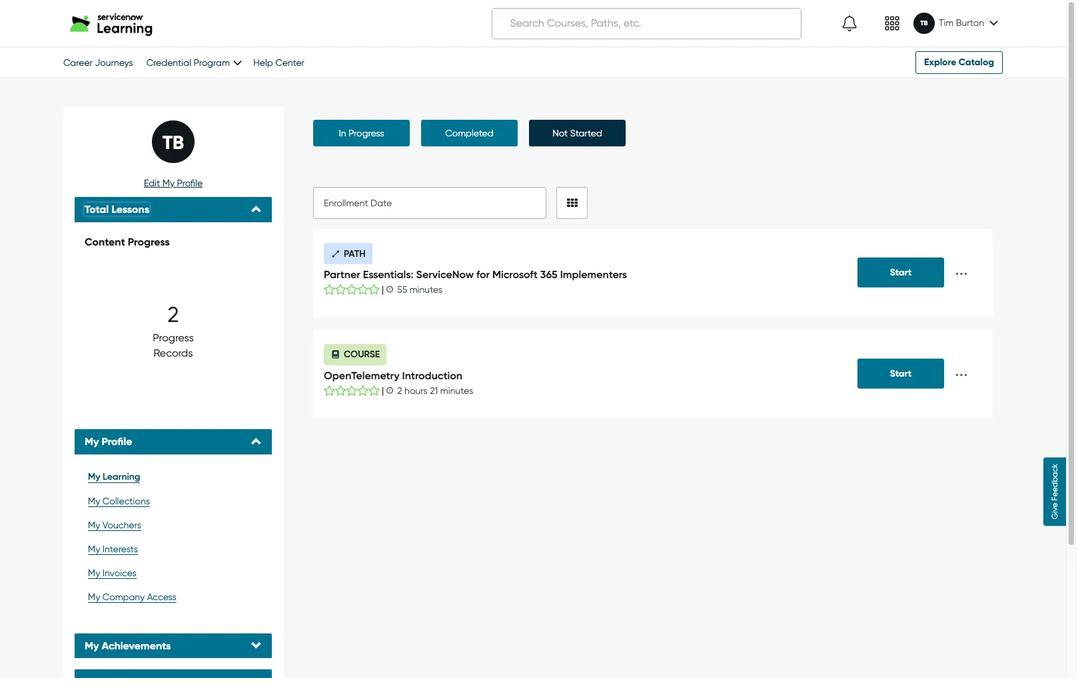 Task type: describe. For each thing, give the bounding box(es) containing it.
access
[[147, 665, 176, 675]]

opentelemetry introduction
[[324, 370, 462, 382]]

not
[[552, 128, 568, 139]]

content progress
[[85, 236, 170, 248]]

1 vertical spatial minutes
[[440, 386, 473, 396]]

my for my profile
[[85, 508, 99, 521]]

2 for 2 progress records
[[168, 303, 179, 328]]

start for opentelemetry introduction
[[890, 368, 912, 380]]

start link for opentelemetry introduction
[[857, 359, 944, 389]]

my right edit
[[162, 178, 175, 189]]

21
[[430, 386, 438, 396]]

0 horizontal spatial profile
[[102, 508, 132, 521]]

th image
[[567, 198, 578, 209]]

not started
[[552, 128, 602, 139]]

credential program
[[146, 57, 230, 68]]

start link for partner essentials: servicenow for microsoft 365  implementers
[[857, 258, 944, 288]]

progress for 2
[[153, 332, 194, 345]]

edit my profile
[[144, 178, 203, 189]]

edit my profile link
[[144, 178, 203, 189]]

servicenow
[[416, 269, 474, 281]]

in progress link
[[313, 120, 410, 147]]

for
[[476, 269, 490, 281]]

my company access button
[[85, 661, 262, 679]]

credential
[[146, 57, 191, 68]]

help center
[[253, 57, 304, 68]]

my for my learning
[[88, 544, 100, 556]]

total
[[85, 203, 109, 216]]

career
[[63, 57, 93, 68]]

partner essentials: servicenow for microsoft 365  implementers
[[324, 269, 627, 281]]

vouchers
[[102, 593, 141, 603]]

not started link
[[529, 120, 626, 147]]

in
[[339, 128, 346, 139]]

career journeys link
[[63, 57, 133, 68]]

my for my collections
[[88, 569, 100, 580]]

clock o image
[[386, 286, 394, 294]]

365
[[540, 269, 558, 281]]

content
[[85, 236, 125, 248]]

partner essentials: servicenow for microsoft 365  implementers button
[[324, 268, 818, 283]]

portal logo image
[[70, 10, 159, 36]]

my collections button
[[85, 566, 262, 583]]

my profile
[[85, 508, 132, 521]]

journeys
[[95, 57, 133, 68]]

my learning button
[[85, 542, 262, 559]]

edit
[[144, 178, 160, 189]]

total lessons
[[85, 203, 149, 216]]

clock o image
[[386, 387, 394, 395]]

my collections
[[88, 569, 150, 580]]

collections
[[102, 569, 150, 580]]

my profile button
[[85, 508, 132, 521]]

... button
[[951, 359, 972, 385]]

credential program link
[[146, 57, 240, 68]]

start for partner essentials: servicenow for microsoft 365  implementers
[[890, 267, 912, 278]]

opentelemetry introduction button
[[324, 369, 818, 384]]

tim
[[939, 17, 954, 28]]

header menu menu bar
[[804, 3, 1003, 44]]

learning
[[103, 544, 140, 556]]

center
[[275, 57, 304, 68]]

opentelemetry
[[324, 370, 399, 382]]

55
[[397, 284, 407, 295]]

essentials:
[[363, 269, 413, 281]]

course rating - read only slider for opentelemetry
[[324, 385, 380, 398]]

| for introduction
[[380, 386, 386, 396]]



Task type: locate. For each thing, give the bounding box(es) containing it.
1 horizontal spatial tb
[[920, 19, 928, 27]]

tb
[[920, 19, 928, 27], [163, 132, 184, 154]]

0 vertical spatial 2
[[168, 303, 179, 328]]

started
[[570, 128, 602, 139]]

0 horizontal spatial image image
[[841, 15, 857, 31]]

2 course rating - read only slider from the top
[[324, 385, 380, 398]]

my up my learning at left
[[85, 508, 99, 521]]

1 vertical spatial 2
[[397, 386, 402, 396]]

minutes right "21"
[[440, 386, 473, 396]]

profile up total lessons dropdown button
[[177, 178, 203, 189]]

my for my vouchers
[[88, 593, 100, 603]]

1 course rating - read only slider from the top
[[324, 284, 380, 296]]

introduction
[[402, 370, 462, 382]]

completed
[[445, 128, 494, 139]]

2 start from the top
[[890, 368, 912, 380]]

0 vertical spatial course rating - read only slider
[[324, 284, 380, 296]]

0 vertical spatial progress
[[348, 128, 384, 139]]

catalog
[[959, 57, 994, 68]]

my profile button
[[85, 508, 132, 521]]

minutes right 55
[[410, 284, 443, 295]]

| down opentelemetry introduction
[[380, 386, 386, 396]]

Search Courses, Paths, etc. text field
[[493, 8, 801, 38]]

2 vertical spatial progress
[[153, 332, 194, 345]]

2 hours 21 minutes
[[397, 386, 473, 396]]

my left learning
[[88, 544, 100, 556]]

1 vertical spatial start link
[[857, 359, 944, 389]]

1 vertical spatial course rating - read only slider
[[324, 385, 380, 398]]

1 vertical spatial tb
[[163, 132, 184, 154]]

2 progress records
[[153, 303, 194, 360]]

1 | from the top
[[380, 284, 386, 295]]

0 vertical spatial minutes
[[410, 284, 443, 295]]

None checkbox
[[324, 284, 335, 296], [324, 386, 335, 398], [335, 386, 346, 398], [324, 284, 335, 296], [324, 386, 335, 398], [335, 386, 346, 398]]

invoices
[[102, 641, 137, 651]]

2 up records
[[168, 303, 179, 328]]

tb up edit my profile in the top of the page
[[163, 132, 184, 154]]

progress down lessons
[[128, 236, 170, 248]]

start left ... popup button
[[890, 267, 912, 278]]

0 vertical spatial ...
[[955, 258, 968, 280]]

... inside dropdown button
[[955, 359, 968, 381]]

my for my invoices
[[88, 641, 100, 651]]

2 ... from the top
[[955, 359, 968, 381]]

0 horizontal spatial tb
[[163, 132, 184, 154]]

help center link
[[253, 57, 304, 68]]

0 vertical spatial start
[[890, 267, 912, 278]]

| down essentials:
[[380, 284, 386, 295]]

0 vertical spatial start link
[[857, 258, 944, 288]]

explore catalog link
[[916, 51, 1003, 74]]

partner
[[324, 269, 360, 281]]

progress right in
[[348, 128, 384, 139]]

2 right clock o image
[[397, 386, 402, 396]]

... for partner essentials: servicenow for microsoft 365  implementers
[[955, 258, 968, 280]]

start link
[[857, 258, 944, 288], [857, 359, 944, 389]]

my left invoices
[[88, 641, 100, 651]]

progress
[[348, 128, 384, 139], [128, 236, 170, 248], [153, 332, 194, 345]]

None checkbox
[[335, 284, 346, 296], [346, 284, 357, 296], [357, 284, 368, 296], [368, 284, 380, 296], [346, 386, 357, 398], [357, 386, 368, 398], [368, 386, 380, 398], [335, 284, 346, 296], [346, 284, 357, 296], [357, 284, 368, 296], [368, 284, 380, 296], [346, 386, 357, 398], [357, 386, 368, 398], [368, 386, 380, 398]]

profile
[[177, 178, 203, 189], [102, 508, 132, 521]]

1 horizontal spatial profile
[[177, 178, 203, 189]]

2 for 2 hours 21 minutes
[[397, 386, 402, 396]]

completed link
[[421, 120, 518, 147]]

my for my company access
[[88, 665, 100, 675]]

0 vertical spatial tb
[[920, 19, 928, 27]]

chevron up image
[[251, 205, 262, 215]]

help
[[253, 57, 273, 68]]

minutes
[[410, 284, 443, 295], [440, 386, 473, 396]]

my vouchers button
[[85, 590, 262, 607]]

tb inside 'header menu' menu bar
[[920, 19, 928, 27]]

1 vertical spatial progress
[[128, 236, 170, 248]]

my invoices
[[88, 641, 137, 651]]

company
[[102, 665, 145, 675]]

2 inside 2 progress records
[[168, 303, 179, 328]]

explore
[[924, 57, 956, 68]]

course rating - read only slider for partner
[[324, 284, 380, 296]]

my vouchers
[[88, 593, 141, 603]]

... button
[[951, 258, 972, 284]]

... for opentelemetry introduction
[[955, 359, 968, 381]]

2 image image from the left
[[884, 15, 900, 31]]

course rating - read only slider
[[324, 284, 380, 296], [324, 385, 380, 398]]

profile up my learning at left
[[102, 508, 132, 521]]

1 image image from the left
[[841, 15, 857, 31]]

my left "company"
[[88, 665, 100, 675]]

start link left ... dropdown button
[[857, 359, 944, 389]]

start left ... dropdown button
[[890, 368, 912, 380]]

0 vertical spatial |
[[380, 284, 386, 295]]

course
[[344, 349, 380, 361]]

1 vertical spatial start
[[890, 368, 912, 380]]

55 minutes
[[397, 284, 443, 295]]

button
[[88, 617, 138, 628]]

0 vertical spatial profile
[[177, 178, 203, 189]]

my
[[162, 178, 175, 189], [85, 508, 99, 521], [88, 544, 100, 556], [88, 569, 100, 580], [88, 593, 100, 603], [88, 641, 100, 651], [88, 665, 100, 675]]

...
[[955, 258, 968, 280], [955, 359, 968, 381]]

1 vertical spatial ...
[[955, 359, 968, 381]]

records
[[154, 347, 193, 360]]

total lessons button
[[85, 203, 262, 216]]

microsoft
[[492, 269, 538, 281]]

lessons
[[111, 203, 149, 216]]

total lessons button
[[85, 203, 262, 216]]

progress for in
[[348, 128, 384, 139]]

1 vertical spatial |
[[380, 386, 386, 396]]

| for essentials:
[[380, 284, 386, 295]]

my down my learning at left
[[88, 569, 100, 580]]

0 horizontal spatial 2
[[168, 303, 179, 328]]

burton
[[956, 17, 984, 28]]

start
[[890, 267, 912, 278], [890, 368, 912, 380]]

my left vouchers
[[88, 593, 100, 603]]

|
[[380, 284, 386, 295], [380, 386, 386, 396]]

1 vertical spatial profile
[[102, 508, 132, 521]]

... inside popup button
[[955, 258, 968, 280]]

path
[[344, 248, 366, 260]]

in progress
[[339, 128, 384, 139]]

implementers
[[560, 269, 627, 281]]

start link left ... popup button
[[857, 258, 944, 288]]

1 start link from the top
[[857, 258, 944, 288]]

career journeys
[[63, 57, 133, 68]]

2
[[168, 303, 179, 328], [397, 386, 402, 396]]

hours
[[405, 386, 428, 396]]

tb left tim in the right top of the page
[[920, 19, 928, 27]]

2 | from the top
[[380, 386, 386, 396]]

my invoices button
[[85, 637, 262, 655]]

2 start link from the top
[[857, 359, 944, 389]]

my learning
[[88, 544, 140, 556]]

1 horizontal spatial image image
[[884, 15, 900, 31]]

progress for content
[[128, 236, 170, 248]]

1 horizontal spatial 2
[[397, 386, 402, 396]]

program
[[194, 57, 230, 68]]

1 ... from the top
[[955, 258, 968, 280]]

course rating - read only slider down opentelemetry
[[324, 385, 380, 398]]

explore catalog
[[924, 57, 994, 68]]

tim burton
[[939, 17, 984, 28]]

1 start from the top
[[890, 267, 912, 278]]

my company access
[[88, 665, 176, 675]]

image image
[[841, 15, 857, 31], [884, 15, 900, 31]]

course rating - read only slider down partner
[[324, 284, 380, 296]]

progress up records
[[153, 332, 194, 345]]



Task type: vqa. For each thing, say whether or not it's contained in the screenshot.
Started
yes



